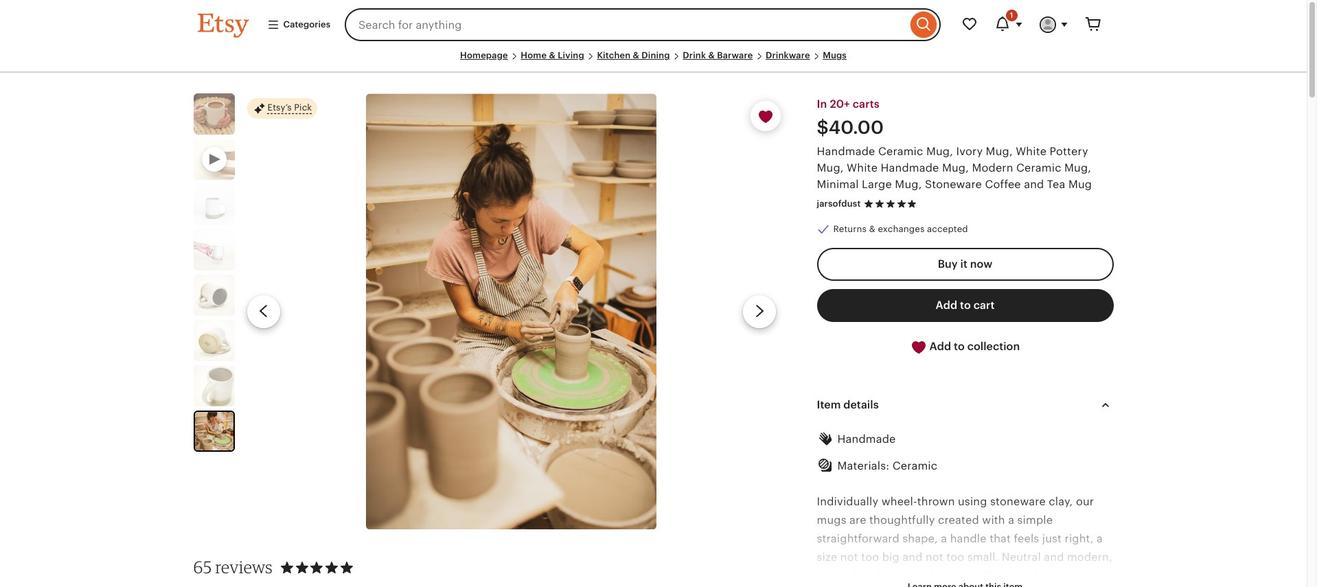 Task type: describe. For each thing, give the bounding box(es) containing it.
materials:
[[837, 460, 889, 473]]

item
[[817, 398, 841, 411]]

item details button
[[804, 389, 1126, 422]]

our
[[1076, 495, 1094, 508]]

open
[[895, 569, 922, 583]]

barware
[[717, 50, 753, 60]]

returns
[[833, 224, 867, 234]]

0 horizontal spatial white
[[847, 162, 878, 175]]

kitchen & dining
[[597, 50, 670, 60]]

and inside handmade ceramic mug, ivory mug, white pottery mug, white handmade mug, modern ceramic mug, minimal large mug, stoneware coffee and tea mug
[[1024, 178, 1044, 191]]

now
[[970, 258, 992, 271]]

Search for anything text field
[[345, 8, 907, 41]]

1 button
[[986, 8, 1031, 41]]

shape,
[[903, 532, 938, 545]]

big
[[882, 551, 899, 564]]

1 vertical spatial collection
[[790, 546, 843, 558]]

etsy's pick
[[267, 103, 312, 113]]

ivory
[[956, 145, 983, 158]]

buy it now button
[[817, 248, 1113, 281]]

handle
[[950, 532, 987, 545]]

0 vertical spatial collection
[[967, 340, 1020, 353]]

modern,
[[1067, 551, 1112, 564]]

20+
[[830, 98, 850, 111]]

add to cart
[[936, 299, 995, 312]]

handmade ceramic mug ivory mug white pottery mug white image 5 image
[[193, 320, 235, 361]]

neutral
[[1002, 551, 1041, 564]]

it's
[[817, 569, 832, 583]]

1 too from the left
[[861, 551, 879, 564]]

1 vertical spatial add to collection button
[[743, 539, 853, 565]]

right,
[[1065, 532, 1094, 545]]

simple
[[1017, 513, 1053, 526]]

cart
[[974, 299, 995, 312]]

0 horizontal spatial handmade ceramic mug ivory mug white pottery mug white image 7 image
[[195, 412, 233, 451]]

reviews
[[215, 557, 273, 578]]

handmade ceramic mug ivory mug white pottery mug white image 2 image
[[193, 184, 235, 225]]

etsy's
[[267, 103, 292, 113]]

mug, up stoneware
[[942, 162, 969, 175]]

wheel-
[[881, 495, 917, 508]]

drink & barware
[[683, 50, 753, 60]]

perfect
[[835, 569, 874, 583]]

1 vertical spatial to
[[954, 340, 965, 353]]

65 reviews
[[193, 557, 273, 578]]

1 horizontal spatial white
[[1016, 145, 1047, 158]]

handmade ceramic mug ivory mug white pottery mug white image 3 image
[[193, 229, 235, 271]]

to inside button
[[960, 299, 971, 312]]

menu bar containing homepage
[[197, 49, 1109, 73]]

1 horizontal spatial a
[[1008, 513, 1014, 526]]

using
[[958, 495, 987, 508]]

it
[[960, 258, 968, 271]]

mug, right the large
[[895, 178, 922, 191]]

0 horizontal spatial with
[[982, 513, 1005, 526]]

mug, up the mug
[[1064, 162, 1091, 175]]

65
[[193, 557, 212, 578]]

1
[[1010, 11, 1013, 19]]

homepage
[[460, 50, 508, 60]]

1 vertical spatial add to collection
[[753, 546, 843, 558]]

individually wheel-thrown using stoneware clay, our mugs are thoughtfully created with a simple straightforward shape, a handle that feels just right, a size not too big and not too small. neutral and modern, it's perfect for open shelves, coffee with friends
[[817, 495, 1112, 587]]

drinkware
[[766, 50, 810, 60]]

& for drink
[[708, 50, 715, 60]]

0 vertical spatial add to collection button
[[817, 331, 1113, 364]]

thrown
[[917, 495, 955, 508]]

in
[[817, 98, 827, 111]]

accepted
[[927, 224, 968, 234]]

that
[[990, 532, 1011, 545]]

details
[[843, 398, 879, 411]]

2 horizontal spatial a
[[1097, 532, 1103, 545]]

0 horizontal spatial a
[[941, 532, 947, 545]]

1 vertical spatial with
[[1008, 569, 1031, 583]]

ceramic for materials: ceramic
[[892, 460, 938, 473]]

handmade ceramic mug ivory mug white pottery mug white image 1 image
[[193, 94, 235, 135]]

handmade ceramic mug, ivory mug, white pottery mug, white handmade mug, modern ceramic mug, minimal large mug, stoneware coffee and tea mug
[[817, 145, 1092, 191]]

0 vertical spatial add
[[936, 299, 957, 312]]

drink & barware link
[[683, 50, 753, 60]]

handmade for handmade ceramic mug, ivory mug, white pottery mug, white handmade mug, modern ceramic mug, minimal large mug, stoneware coffee and tea mug
[[817, 145, 875, 158]]

and up open
[[902, 551, 923, 564]]

handmade ceramic mug ivory mug white pottery mug white image 6 image
[[193, 365, 235, 407]]

stoneware
[[925, 178, 982, 191]]

categories
[[283, 19, 330, 29]]

handmade ceramic mug ivory mug white pottery mug white image 4 image
[[193, 275, 235, 316]]



Task type: locate. For each thing, give the bounding box(es) containing it.
categories button
[[256, 12, 341, 37]]

stoneware
[[990, 495, 1046, 508]]

ceramic up the large
[[878, 145, 923, 158]]

individually
[[817, 495, 878, 508]]

0 horizontal spatial not
[[840, 551, 858, 564]]

0 vertical spatial with
[[982, 513, 1005, 526]]

for
[[877, 569, 892, 583]]

collection
[[967, 340, 1020, 353], [790, 546, 843, 558]]

white left pottery
[[1016, 145, 1047, 158]]

0 horizontal spatial collection
[[790, 546, 843, 558]]

mug, up modern
[[986, 145, 1013, 158]]

add to collection button down add to cart button
[[817, 331, 1113, 364]]

tea
[[1047, 178, 1065, 191]]

homepage link
[[460, 50, 508, 60]]

add to collection button up it's
[[743, 539, 853, 565]]

handmade down $40.00
[[817, 145, 875, 158]]

home & living
[[521, 50, 584, 60]]

home
[[521, 50, 547, 60]]

0 vertical spatial handmade
[[817, 145, 875, 158]]

to down add to cart button
[[954, 340, 965, 353]]

living
[[558, 50, 584, 60]]

with up that
[[982, 513, 1005, 526]]

1 vertical spatial white
[[847, 162, 878, 175]]

jarsofdust
[[817, 199, 861, 209]]

buy
[[938, 258, 958, 271]]

handmade ceramic mug ivory mug white pottery mug white image 7 image
[[366, 94, 657, 530], [195, 412, 233, 451]]

mug, up 'minimal'
[[817, 162, 844, 175]]

handmade for handmade
[[837, 433, 896, 446]]

&
[[549, 50, 555, 60], [633, 50, 639, 60], [708, 50, 715, 60], [869, 224, 875, 234]]

pottery
[[1050, 145, 1088, 158]]

drink
[[683, 50, 706, 60]]

not up shelves,
[[926, 551, 943, 564]]

categories banner
[[173, 0, 1134, 49]]

etsy's pick button
[[247, 98, 317, 120]]

$40.00
[[817, 117, 884, 138]]

are
[[849, 513, 866, 526]]

menu bar
[[197, 49, 1109, 73]]

ceramic
[[878, 145, 923, 158], [1016, 162, 1061, 175], [892, 460, 938, 473]]

0 vertical spatial ceramic
[[878, 145, 923, 158]]

add down add to cart button
[[930, 340, 951, 353]]

0 vertical spatial white
[[1016, 145, 1047, 158]]

materials: ceramic
[[837, 460, 938, 473]]

1 horizontal spatial not
[[926, 551, 943, 564]]

add left cart
[[936, 299, 957, 312]]

and left tea
[[1024, 178, 1044, 191]]

& for kitchen
[[633, 50, 639, 60]]

item details
[[817, 398, 879, 411]]

a
[[1008, 513, 1014, 526], [941, 532, 947, 545], [1097, 532, 1103, 545]]

collection up it's
[[790, 546, 843, 558]]

thoughtfully
[[869, 513, 935, 526]]

collection down cart
[[967, 340, 1020, 353]]

shelves,
[[925, 569, 968, 583]]

exchanges
[[878, 224, 925, 234]]

size
[[817, 551, 837, 564]]

to
[[960, 299, 971, 312], [954, 340, 965, 353], [777, 546, 788, 558]]

2 vertical spatial ceramic
[[892, 460, 938, 473]]

handmade up the large
[[881, 162, 939, 175]]

2 vertical spatial handmade
[[837, 433, 896, 446]]

too
[[861, 551, 879, 564], [946, 551, 964, 564]]

handmade up the materials:
[[837, 433, 896, 446]]

mugs link
[[823, 50, 847, 60]]

a down stoneware
[[1008, 513, 1014, 526]]

none search field inside categories "banner"
[[345, 8, 940, 41]]

and
[[1024, 178, 1044, 191], [902, 551, 923, 564], [1044, 551, 1064, 564]]

in 20+ carts $40.00
[[817, 98, 884, 138]]

1 horizontal spatial too
[[946, 551, 964, 564]]

to left size
[[777, 546, 788, 558]]

2 vertical spatial to
[[777, 546, 788, 558]]

a right right,
[[1097, 532, 1103, 545]]

0 vertical spatial to
[[960, 299, 971, 312]]

1 vertical spatial ceramic
[[1016, 162, 1061, 175]]

add to cart button
[[817, 289, 1113, 322]]

white
[[1016, 145, 1047, 158], [847, 162, 878, 175]]

white up the large
[[847, 162, 878, 175]]

& for home
[[549, 50, 555, 60]]

add to collection down add to cart button
[[927, 340, 1020, 353]]

1 vertical spatial add
[[930, 340, 951, 353]]

coffee
[[985, 178, 1021, 191]]

mugs
[[823, 50, 847, 60]]

ceramic up wheel-
[[892, 460, 938, 473]]

large
[[862, 178, 892, 191]]

returns & exchanges accepted
[[833, 224, 968, 234]]

0 vertical spatial add to collection
[[927, 340, 1020, 353]]

mug, left ivory at the right of the page
[[926, 145, 953, 158]]

to left cart
[[960, 299, 971, 312]]

buy it now
[[938, 258, 992, 271]]

& for returns
[[869, 224, 875, 234]]

& left dining at the top of page
[[633, 50, 639, 60]]

add to collection up it's
[[753, 546, 843, 558]]

pick
[[294, 103, 312, 113]]

1 vertical spatial handmade
[[881, 162, 939, 175]]

too up shelves,
[[946, 551, 964, 564]]

clay,
[[1049, 495, 1073, 508]]

0 horizontal spatial too
[[861, 551, 879, 564]]

add left size
[[753, 546, 774, 558]]

small.
[[967, 551, 999, 564]]

with down 'neutral' at the right of the page
[[1008, 569, 1031, 583]]

not up perfect on the bottom of the page
[[840, 551, 858, 564]]

and down just
[[1044, 551, 1064, 564]]

carts
[[853, 98, 880, 111]]

2 vertical spatial add
[[753, 546, 774, 558]]

kitchen
[[597, 50, 631, 60]]

0 horizontal spatial add to collection
[[753, 546, 843, 558]]

2 too from the left
[[946, 551, 964, 564]]

a down created
[[941, 532, 947, 545]]

drinkware link
[[766, 50, 810, 60]]

mug,
[[926, 145, 953, 158], [986, 145, 1013, 158], [817, 162, 844, 175], [942, 162, 969, 175], [1064, 162, 1091, 175], [895, 178, 922, 191]]

mugs
[[817, 513, 846, 526]]

home & living link
[[521, 50, 584, 60]]

jarsofdust link
[[817, 199, 861, 209]]

1 horizontal spatial add to collection
[[927, 340, 1020, 353]]

ceramic for handmade ceramic mug, ivory mug, white pottery mug, white handmade mug, modern ceramic mug, minimal large mug, stoneware coffee and tea mug
[[878, 145, 923, 158]]

add to collection button
[[817, 331, 1113, 364], [743, 539, 853, 565]]

kitchen & dining link
[[597, 50, 670, 60]]

1 horizontal spatial collection
[[967, 340, 1020, 353]]

just
[[1042, 532, 1062, 545]]

created
[[938, 513, 979, 526]]

handmade
[[817, 145, 875, 158], [881, 162, 939, 175], [837, 433, 896, 446]]

& right returns
[[869, 224, 875, 234]]

feels
[[1014, 532, 1039, 545]]

& right drink
[[708, 50, 715, 60]]

dining
[[642, 50, 670, 60]]

too left big
[[861, 551, 879, 564]]

None search field
[[345, 8, 940, 41]]

minimal
[[817, 178, 859, 191]]

straightforward
[[817, 532, 899, 545]]

add to collection
[[927, 340, 1020, 353], [753, 546, 843, 558]]

not
[[840, 551, 858, 564], [926, 551, 943, 564]]

mug
[[1068, 178, 1092, 191]]

& right home
[[549, 50, 555, 60]]

1 horizontal spatial with
[[1008, 569, 1031, 583]]

1 not from the left
[[840, 551, 858, 564]]

2 not from the left
[[926, 551, 943, 564]]

with
[[982, 513, 1005, 526], [1008, 569, 1031, 583]]

1 horizontal spatial handmade ceramic mug ivory mug white pottery mug white image 7 image
[[366, 94, 657, 530]]

modern
[[972, 162, 1013, 175]]

ceramic up tea
[[1016, 162, 1061, 175]]

coffee
[[971, 569, 1005, 583]]



Task type: vqa. For each thing, say whether or not it's contained in the screenshot.
Modern
yes



